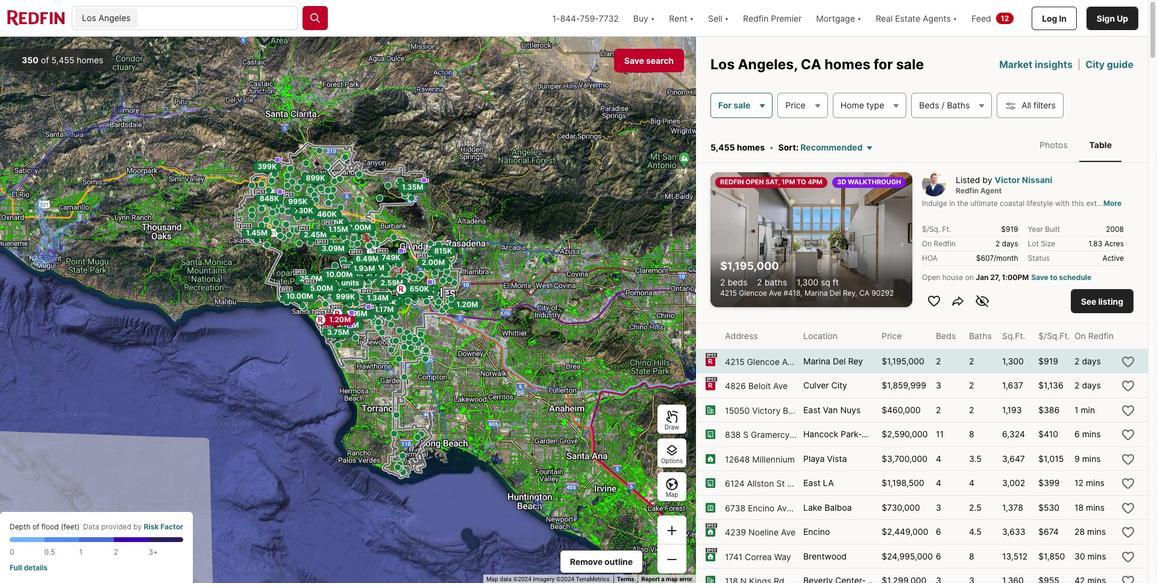 Task type: vqa. For each thing, say whether or not it's contained in the screenshot.


Task type: locate. For each thing, give the bounding box(es) containing it.
status
[[1028, 254, 1050, 263]]

2 days for $1,136
[[1075, 381, 1101, 391]]

1 vertical spatial 3
[[936, 503, 942, 513]]

0 horizontal spatial price button
[[778, 93, 828, 118]]

6 right $2,449,000
[[936, 527, 942, 537]]

sq.ft.
[[1003, 331, 1026, 341]]

12 right "feed"
[[1001, 14, 1009, 23]]

mortgage ▾ button
[[809, 0, 869, 36]]

1 vertical spatial 1
[[79, 548, 82, 557]]

0 horizontal spatial 1,300
[[797, 277, 819, 287]]

ave left the #1
[[777, 503, 792, 514]]

25.0m
[[300, 274, 322, 283]]

1 vertical spatial 10.00m
[[286, 291, 313, 300]]

▾ right the agents
[[954, 13, 957, 23]]

city right |
[[1086, 59, 1105, 71]]

mins right 9
[[1083, 454, 1101, 464]]

1 vertical spatial sale
[[734, 100, 751, 110]]

0 vertical spatial 6
[[1075, 429, 1080, 440]]

price down 90292
[[882, 331, 902, 341]]

1.29m
[[350, 259, 372, 268]]

0 horizontal spatial encino
[[748, 503, 775, 514]]

1 vertical spatial 1,300
[[1003, 356, 1024, 366]]

map inside button
[[666, 491, 678, 499]]

real estate agents ▾
[[876, 13, 957, 23]]

by inside listed by victor nissani redfin agent
[[983, 175, 993, 185]]

built
[[1045, 225, 1060, 234]]

east left van
[[804, 405, 821, 415]]

mins right 18 at right bottom
[[1086, 503, 1105, 513]]

3 ▾ from the left
[[725, 13, 729, 23]]

None search field
[[140, 7, 297, 31]]

▾ right sell
[[725, 13, 729, 23]]

1 horizontal spatial encino
[[804, 527, 830, 537]]

1 horizontal spatial ca
[[860, 289, 870, 298]]

baths left the sq.ft.
[[969, 331, 992, 341]]

18
[[1075, 503, 1084, 513]]

5.00m
[[310, 283, 333, 292]]

8 up 3.5
[[969, 429, 975, 440]]

st
[[777, 479, 785, 489]]

0 vertical spatial $1,195,000
[[720, 260, 779, 273]]

open
[[922, 273, 941, 282]]

2.45m up 3.09m
[[304, 230, 327, 239]]

4 ▾ from the left
[[858, 13, 862, 23]]

2 3 from the top
[[936, 503, 942, 513]]

marina down 1,300 sq ft
[[805, 289, 828, 298]]

redfin
[[743, 13, 769, 23], [956, 186, 979, 195], [934, 239, 956, 249], [1089, 331, 1114, 341]]

1 vertical spatial $919
[[1039, 356, 1059, 366]]

1.93m
[[353, 264, 375, 273]]

units for 2 units 1.55m
[[341, 278, 359, 287]]

4215 up 4826 at the bottom right of the page
[[725, 357, 745, 367]]

2 down provided
[[114, 548, 118, 557]]

google image
[[3, 568, 43, 584]]

mins right the 28
[[1088, 527, 1106, 537]]

4pm
[[808, 178, 823, 186]]

for
[[874, 56, 893, 73]]

of for 350
[[41, 55, 49, 65]]

ave left #418
[[782, 357, 797, 367]]

sell ▾
[[708, 13, 729, 23]]

0 horizontal spatial ca
[[801, 56, 822, 73]]

homes left for
[[825, 56, 871, 73]]

map for map data ©2024 imagery ©2024 terrametrics
[[487, 576, 498, 583]]

los up for
[[711, 56, 735, 73]]

east left la
[[804, 478, 821, 488]]

30
[[1075, 551, 1086, 562]]

1 horizontal spatial 2.00m
[[422, 258, 445, 267]]

for sale
[[719, 100, 751, 110]]

units inside 2 units 1.55m
[[341, 278, 359, 287]]

1 vertical spatial map
[[487, 576, 498, 583]]

1.35m
[[402, 182, 423, 191]]

glencoe for #418
[[747, 357, 780, 367]]

beds inside button
[[920, 100, 940, 110]]

12648 millennium link
[[725, 454, 798, 465]]

acres
[[1105, 239, 1124, 249]]

city right culver
[[832, 381, 848, 391]]

2 left 645k
[[401, 287, 406, 296]]

lot
[[1028, 239, 1039, 249]]

2 days down on redfin button
[[1075, 356, 1101, 366]]

2 horizontal spatial homes
[[825, 56, 871, 73]]

1 vertical spatial los
[[711, 56, 735, 73]]

2008
[[1106, 225, 1124, 234]]

5,455 homes •
[[711, 142, 774, 153]]

save left search
[[624, 55, 644, 66]]

city
[[1086, 59, 1105, 71], [832, 381, 848, 391]]

outline
[[605, 557, 633, 567]]

5,455 right 350
[[51, 55, 74, 65]]

2 inside 2 units 1.55m
[[335, 278, 340, 287]]

0 vertical spatial 2 days
[[996, 239, 1019, 249]]

ca right the rey,
[[860, 289, 870, 298]]

remove
[[570, 557, 603, 567]]

0 vertical spatial del
[[830, 289, 841, 298]]

1 vertical spatial 4215
[[725, 357, 745, 367]]

beds left /
[[920, 100, 940, 110]]

6124 allston st #201 east la
[[725, 478, 834, 489]]

2
[[996, 239, 1000, 249], [720, 277, 726, 287], [757, 277, 762, 287], [335, 278, 340, 287], [401, 287, 406, 296], [936, 356, 941, 366], [969, 356, 975, 366], [1075, 356, 1080, 366], [969, 381, 975, 391], [1075, 381, 1080, 391], [936, 405, 941, 415], [969, 405, 975, 415], [114, 548, 118, 557]]

2 up 11
[[936, 405, 941, 415]]

of right 350
[[41, 55, 49, 65]]

price button down los angeles, ca homes for sale
[[778, 93, 828, 118]]

4215 for 4215 glencoe ave #418, marina del rey, ca 90292
[[720, 289, 737, 298]]

ft
[[833, 277, 839, 287]]

0 vertical spatial los
[[82, 13, 96, 23]]

1 vertical spatial save
[[1032, 273, 1049, 282]]

victor nissani link
[[995, 175, 1053, 185]]

options
[[661, 458, 683, 465]]

all filters button
[[997, 93, 1064, 118]]

market
[[1000, 59, 1033, 71]]

6 for 6 mins
[[1075, 429, 1080, 440]]

1 for 1 min
[[1075, 405, 1079, 415]]

1 vertical spatial glencoe
[[747, 357, 780, 367]]

399k
[[257, 162, 277, 171]]

redfin open sat, 1pm to 4pm
[[720, 178, 823, 186]]

2 days for $919
[[1075, 356, 1101, 366]]

redfin down listed
[[956, 186, 979, 195]]

days up min
[[1082, 381, 1101, 391]]

marina
[[805, 289, 828, 298], [804, 356, 831, 366]]

encino inside the 6738 encino ave #1 lake balboa
[[748, 503, 775, 514]]

1 vertical spatial 899k
[[325, 313, 344, 322]]

2 left the beds
[[720, 277, 726, 287]]

6 right $24,995,000
[[936, 551, 942, 562]]

2 days up $607/month
[[996, 239, 1019, 249]]

2 vertical spatial days
[[1082, 381, 1101, 391]]

0 vertical spatial 1,300
[[797, 277, 819, 287]]

units
[[341, 278, 359, 287], [408, 287, 425, 296]]

estate
[[895, 13, 921, 23]]

1 vertical spatial price button
[[882, 324, 902, 349]]

0 vertical spatial encino
[[748, 503, 775, 514]]

1,300 up 4215 glencoe ave #418, marina del rey, ca 90292 at right
[[797, 277, 819, 287]]

2 down $/sq.ft. on redfin
[[1075, 356, 1080, 366]]

1 3 from the top
[[936, 381, 942, 391]]

899k up 995k
[[306, 174, 325, 183]]

1 vertical spatial 2.00m
[[422, 258, 445, 267]]

homes down los angeles
[[77, 55, 103, 65]]

$/sq.ft. on redfin
[[1039, 331, 1114, 341]]

min
[[1081, 405, 1095, 415]]

mortgage
[[816, 13, 855, 23]]

of left flood
[[32, 523, 39, 532]]

report a map error link
[[642, 576, 693, 583]]

days for $919
[[1082, 356, 1101, 366]]

1 horizontal spatial $1,195,000
[[882, 356, 925, 366]]

2 ▾ from the left
[[690, 13, 694, 23]]

7732
[[599, 13, 619, 23]]

2 right 1.55m
[[335, 278, 340, 287]]

sign up button
[[1087, 6, 1139, 30]]

▾ for mortgage ▾
[[858, 13, 862, 23]]

0 horizontal spatial los
[[82, 13, 96, 23]]

4215 down 2 beds
[[720, 289, 737, 298]]

$2,590,000
[[882, 429, 928, 440]]

price button down 90292
[[882, 324, 902, 349]]

0 vertical spatial 3
[[936, 381, 942, 391]]

flood
[[41, 523, 59, 532]]

sat,
[[766, 178, 780, 186]]

redfin inside button
[[743, 13, 769, 23]]

0 vertical spatial city
[[1086, 59, 1105, 71]]

1 vertical spatial encino
[[804, 527, 830, 537]]

mins for 9 mins
[[1083, 454, 1101, 464]]

days up $607/month
[[1002, 239, 1019, 249]]

ave inside the 6738 encino ave #1 lake balboa
[[777, 503, 792, 514]]

1 horizontal spatial save
[[1032, 273, 1049, 282]]

1 horizontal spatial 1
[[1075, 405, 1079, 415]]

ca right angeles,
[[801, 56, 822, 73]]

1 horizontal spatial 1,300
[[1003, 356, 1024, 366]]

0 vertical spatial save
[[624, 55, 644, 66]]

1 horizontal spatial ©2024
[[556, 576, 575, 583]]

1 vertical spatial 12
[[1075, 478, 1084, 488]]

1.55m
[[313, 282, 334, 291]]

save inside button
[[624, 55, 644, 66]]

ave for 6738 encino ave #1 lake balboa
[[777, 503, 792, 514]]

$1,195,000 up $1,859,999
[[882, 356, 925, 366]]

1.34m
[[367, 293, 388, 302]]

2.45m up 5.00m at the left
[[330, 273, 353, 282]]

tab list
[[1018, 128, 1134, 162]]

1 horizontal spatial of
[[41, 55, 49, 65]]

6 for 6
[[936, 527, 942, 537]]

homes left •
[[737, 142, 765, 153]]

beds for beds / baths
[[920, 100, 940, 110]]

1 vertical spatial days
[[1082, 356, 1101, 366]]

2 left 1,193
[[969, 405, 975, 415]]

$/sq.ft.
[[1039, 331, 1070, 341]]

0 vertical spatial 4215
[[720, 289, 737, 298]]

0 vertical spatial 5,455
[[51, 55, 74, 65]]

sign up
[[1097, 13, 1129, 23]]

2 days up min
[[1075, 381, 1101, 391]]

#201
[[788, 479, 807, 489]]

0 vertical spatial east
[[804, 405, 821, 415]]

report
[[642, 576, 660, 583]]

1 horizontal spatial 12
[[1075, 478, 1084, 488]]

units inside 2 units 999k
[[408, 287, 425, 296]]

0 vertical spatial map
[[666, 491, 678, 499]]

1 vertical spatial marina
[[804, 356, 831, 366]]

1 vertical spatial 6
[[936, 527, 942, 537]]

feet
[[64, 523, 77, 532]]

0 horizontal spatial 1
[[79, 548, 82, 557]]

1 vertical spatial 2 days
[[1075, 356, 1101, 366]]

2.00m right 675k
[[348, 223, 371, 232]]

price up sort:
[[786, 100, 806, 110]]

3d
[[837, 178, 846, 186]]

0 vertical spatial 2.45m
[[304, 230, 327, 239]]

see listing button
[[1071, 290, 1134, 314]]

0 horizontal spatial ©2024
[[513, 576, 532, 583]]

ave down baths at the right of the page
[[769, 289, 782, 298]]

1 vertical spatial 1.20m
[[456, 300, 478, 309]]

filters
[[1034, 100, 1056, 110]]

by up agent
[[983, 175, 993, 185]]

year built
[[1028, 225, 1060, 234]]

$/sq. ft.
[[922, 225, 951, 234]]

mins down min
[[1083, 429, 1101, 440]]

#7
[[802, 430, 812, 440]]

3 right $1,859,999
[[936, 381, 942, 391]]

999k down 1.29m at the top
[[348, 269, 368, 278]]

save left 'to'
[[1032, 273, 1049, 282]]

ave inside "link"
[[773, 381, 788, 391]]

del left the rey
[[833, 356, 846, 366]]

1 vertical spatial on
[[1075, 331, 1086, 341]]

los left angeles
[[82, 13, 96, 23]]

toggle search results table view tab
[[1080, 130, 1122, 160]]

beds left baths button
[[936, 331, 956, 341]]

ave down the 6738 encino ave #1 lake balboa
[[781, 528, 796, 538]]

0 horizontal spatial units
[[341, 278, 359, 287]]

map button
[[658, 473, 687, 502]]

4 down 11
[[936, 454, 942, 464]]

beds / baths button
[[912, 93, 992, 118]]

1741 correa way
[[725, 552, 791, 562]]

5,455
[[51, 55, 74, 65], [711, 142, 735, 153]]

4215 glencoe ave #418, marina del rey, ca 90292
[[720, 289, 894, 298]]

1 left min
[[1075, 405, 1079, 415]]

0 horizontal spatial price
[[786, 100, 806, 110]]

ave for 4826 beloit ave
[[773, 381, 788, 391]]

3 for $730,000
[[936, 503, 942, 513]]

1 horizontal spatial by
[[983, 175, 993, 185]]

error
[[680, 576, 693, 583]]

for sale button
[[711, 93, 773, 118]]

marina up culver
[[804, 356, 831, 366]]

0 vertical spatial 650k
[[409, 285, 429, 294]]

glencoe up 4826 beloit ave "link"
[[747, 357, 780, 367]]

6 up 9
[[1075, 429, 1080, 440]]

0 vertical spatial 899k
[[306, 174, 325, 183]]

899k up the 3.75m
[[325, 313, 344, 322]]

pl
[[792, 430, 800, 440]]

$919 up $1,136
[[1039, 356, 1059, 366]]

redfin down the see listing button
[[1089, 331, 1114, 341]]

0.5
[[44, 548, 55, 557]]

0 horizontal spatial of
[[32, 523, 39, 532]]

balboa
[[825, 503, 852, 513]]

0 vertical spatial sale
[[896, 56, 924, 73]]

homes for 5,455
[[77, 55, 103, 65]]

5 ▾ from the left
[[954, 13, 957, 23]]

1 horizontal spatial price button
[[882, 324, 902, 349]]

▾ right the "mortgage"
[[858, 13, 862, 23]]

del down ft
[[830, 289, 841, 298]]

4215 for 4215 glencoe ave #418
[[725, 357, 745, 367]]

$1,195,000 up the beds
[[720, 260, 779, 273]]

baths right /
[[947, 100, 970, 110]]

10.00m up 1.55m
[[326, 270, 352, 279]]

1 horizontal spatial map
[[666, 491, 678, 499]]

units down the 1.30m
[[341, 278, 359, 287]]

0 horizontal spatial by
[[133, 523, 142, 532]]

1 ▾ from the left
[[651, 13, 655, 23]]

sort:
[[779, 142, 801, 153]]

8 down 4.5
[[969, 551, 975, 562]]

1 8 from the top
[[969, 429, 975, 440]]

0 horizontal spatial 12
[[1001, 14, 1009, 23]]

details
[[24, 564, 48, 573]]

mins for 12 mins
[[1086, 478, 1105, 488]]

1 vertical spatial beds
[[936, 331, 956, 341]]

on up hoa at the right top of page
[[922, 239, 932, 249]]

map region
[[0, 5, 783, 584]]

schedule
[[1059, 273, 1092, 282]]

1,193
[[1003, 405, 1022, 415]]

▾ for sell ▾
[[725, 13, 729, 23]]

2 east from the top
[[804, 478, 821, 488]]

on right $/sq.ft.
[[1075, 331, 1086, 341]]

1 horizontal spatial los
[[711, 56, 735, 73]]

vista
[[827, 454, 847, 464]]

options button
[[658, 439, 687, 468]]

east
[[804, 405, 821, 415], [804, 478, 821, 488]]

2 8 from the top
[[969, 551, 975, 562]]

0 vertical spatial of
[[41, 55, 49, 65]]

by left risk
[[133, 523, 142, 532]]

redfin left premier
[[743, 13, 769, 23]]

10.00m down 17.5m
[[286, 291, 313, 300]]

$460,000
[[882, 405, 921, 415]]

encino down allston at the right bottom of page
[[748, 503, 775, 514]]

©2024 right data
[[513, 576, 532, 583]]

999k down 2 units 1.55m
[[336, 292, 355, 301]]

3,002
[[1003, 478, 1026, 488]]

©2024 right imagery
[[556, 576, 575, 583]]

0 vertical spatial price
[[786, 100, 806, 110]]

•
[[770, 142, 774, 153]]

glencoe
[[739, 289, 767, 298], [747, 357, 780, 367]]

1 vertical spatial east
[[804, 478, 821, 488]]

0 vertical spatial on
[[922, 239, 932, 249]]

units right 2.59m
[[408, 287, 425, 296]]

0 horizontal spatial sale
[[734, 100, 751, 110]]

0 vertical spatial 12
[[1001, 14, 1009, 23]]

0 vertical spatial 10.00m
[[326, 270, 352, 279]]

$919
[[1002, 225, 1019, 234], [1039, 356, 1059, 366]]

12 for 12 mins
[[1075, 478, 1084, 488]]

1 vertical spatial 650k
[[381, 297, 401, 306]]

3 left 2.5
[[936, 503, 942, 513]]

1 horizontal spatial 5,455
[[711, 142, 735, 153]]

real estate agents ▾ link
[[876, 0, 957, 36]]

27,
[[991, 273, 1001, 282]]

encino
[[748, 503, 775, 514], [804, 527, 830, 537]]

4 for $1,198,500
[[936, 478, 942, 488]]

days down on redfin button
[[1082, 356, 1101, 366]]

remove outline button
[[560, 550, 643, 574]]

encino down lake
[[804, 527, 830, 537]]

0 vertical spatial 8
[[969, 429, 975, 440]]

1 down the ")" in the bottom of the page
[[79, 548, 82, 557]]

map down options
[[666, 491, 678, 499]]

wilshire
[[862, 429, 893, 440]]

days
[[1002, 239, 1019, 249], [1082, 356, 1101, 366], [1082, 381, 1101, 391]]

0 vertical spatial baths
[[947, 100, 970, 110]]

0 vertical spatial 2.00m
[[348, 223, 371, 232]]

2 vertical spatial 6
[[936, 551, 942, 562]]



Task type: describe. For each thing, give the bounding box(es) containing it.
mins for 18 mins
[[1086, 503, 1105, 513]]

0 horizontal spatial $1,195,000
[[720, 260, 779, 273]]

2 up $607/month
[[996, 239, 1000, 249]]

brentwood
[[804, 551, 847, 562]]

1 vertical spatial price
[[882, 331, 902, 341]]

redfin premier button
[[736, 0, 809, 36]]

0 horizontal spatial 2.00m
[[348, 223, 371, 232]]

0 vertical spatial $919
[[1002, 225, 1019, 234]]

save search button
[[614, 49, 684, 72]]

real
[[876, 13, 893, 23]]

rent ▾
[[669, 13, 694, 23]]

of for depth
[[32, 523, 39, 532]]

2 down beds button
[[936, 356, 941, 366]]

1 horizontal spatial 650k
[[409, 285, 429, 294]]

2 ©2024 from the left
[[556, 576, 575, 583]]

1-
[[553, 13, 560, 23]]

to
[[797, 178, 806, 186]]

999k inside 2 units 999k
[[336, 292, 355, 301]]

30 mins
[[1075, 551, 1107, 562]]

buy ▾
[[633, 13, 655, 23]]

address button
[[725, 324, 758, 349]]

ave for 4239 noeline ave
[[781, 528, 796, 538]]

1.83 acres
[[1089, 239, 1124, 249]]

▾ for buy ▾
[[651, 13, 655, 23]]

1.17m
[[374, 304, 394, 313]]

baths button
[[969, 324, 992, 349]]

2 vertical spatial 1.20m
[[329, 315, 351, 324]]

2 units 1.55m
[[313, 278, 359, 291]]

agent photo image
[[922, 173, 946, 197]]

jan
[[976, 273, 989, 282]]

0 horizontal spatial city
[[832, 381, 848, 391]]

1 horizontal spatial city
[[1086, 59, 1105, 71]]

1 vertical spatial del
[[833, 356, 846, 366]]

1-844-759-7732 link
[[553, 13, 619, 23]]

1 horizontal spatial homes
[[737, 142, 765, 153]]

#418
[[799, 357, 819, 367]]

3 for $1,859,999
[[936, 381, 942, 391]]

east inside 6124 allston st #201 east la
[[804, 478, 821, 488]]

mins for 30 mins
[[1088, 551, 1107, 562]]

#103
[[803, 406, 823, 416]]

culver
[[804, 381, 829, 391]]

6 mins
[[1075, 429, 1101, 440]]

sale inside button
[[734, 100, 751, 110]]

0 vertical spatial ca
[[801, 56, 822, 73]]

rent ▾ button
[[662, 0, 701, 36]]

ave for 4215 glencoe ave #418
[[782, 357, 797, 367]]

4 up 2.5
[[969, 478, 975, 488]]

2 beds
[[720, 277, 748, 287]]

0 vertical spatial price button
[[778, 93, 828, 118]]

mins for 6 mins
[[1083, 429, 1101, 440]]

1,300 for 1,300
[[1003, 356, 1024, 366]]

log
[[1042, 13, 1058, 23]]

1,378
[[1003, 503, 1024, 513]]

to
[[1051, 273, 1058, 282]]

lake
[[804, 503, 822, 513]]

$/sq.ft. button
[[1039, 324, 1070, 349]]

redfin inside listed by victor nissani redfin agent
[[956, 186, 979, 195]]

0 horizontal spatial 10.00m
[[286, 291, 313, 300]]

homes for ca
[[825, 56, 871, 73]]

more link
[[1104, 199, 1122, 208]]

millennium
[[753, 454, 795, 465]]

listed
[[956, 175, 980, 185]]

2 left baths at the right of the page
[[757, 277, 762, 287]]

8 for 11
[[969, 429, 975, 440]]

6124
[[725, 479, 745, 489]]

1.15m
[[328, 225, 348, 234]]

toggle search results photos view tab
[[1030, 130, 1078, 160]]

6,324
[[1003, 429, 1025, 440]]

838 s gramercy pl #7
[[725, 430, 812, 440]]

redfin premier
[[743, 13, 802, 23]]

28 mins
[[1075, 527, 1106, 537]]

15050 victory blvd #103
[[725, 406, 823, 416]]

baths inside beds / baths button
[[947, 100, 970, 110]]

2 up 1 min on the right
[[1075, 381, 1080, 391]]

▾ for rent ▾
[[690, 13, 694, 23]]

active
[[1103, 254, 1124, 263]]

full details
[[10, 564, 48, 573]]

recommended
[[801, 142, 863, 153]]

995k
[[288, 197, 307, 206]]

los for los angeles, ca homes for sale
[[711, 56, 735, 73]]

6124 allston st #201 link
[[725, 479, 807, 489]]

0 horizontal spatial 2.45m
[[304, 230, 327, 239]]

$/sq.
[[922, 225, 941, 234]]

$730,000
[[882, 503, 920, 513]]

beds button
[[936, 324, 956, 349]]

1 horizontal spatial sale
[[896, 56, 924, 73]]

1pm
[[782, 178, 795, 186]]

4826 beloit ave link
[[725, 381, 798, 392]]

address
[[725, 331, 758, 341]]

0 vertical spatial days
[[1002, 239, 1019, 249]]

4.5
[[969, 527, 982, 537]]

all filters
[[1022, 100, 1056, 110]]

year
[[1028, 225, 1043, 234]]

8 for 6
[[969, 551, 975, 562]]

2 left 1,637
[[969, 381, 975, 391]]

open
[[746, 178, 764, 186]]

data
[[500, 576, 512, 583]]

1 vertical spatial by
[[133, 523, 142, 532]]

12 for 12
[[1001, 14, 1009, 23]]

1 horizontal spatial $919
[[1039, 356, 1059, 366]]

risk
[[144, 523, 159, 532]]

3+
[[149, 548, 158, 557]]

1 vertical spatial $1,195,000
[[882, 356, 925, 366]]

listing
[[1099, 296, 1124, 307]]

11
[[936, 429, 944, 440]]

1 min
[[1075, 405, 1095, 415]]

los angeles
[[82, 13, 131, 23]]

agents
[[923, 13, 951, 23]]

glencoe for #418,
[[739, 289, 767, 298]]

depth of flood ( feet ) data provided by risk factor
[[10, 523, 183, 532]]

los for los angeles
[[82, 13, 96, 23]]

rey
[[848, 356, 863, 366]]

3.5
[[969, 454, 982, 464]]

tab list containing photos
[[1018, 128, 1134, 162]]

1 vertical spatial ca
[[860, 289, 870, 298]]

full details link
[[10, 564, 48, 573]]

buy ▾ button
[[626, 0, 662, 36]]

4 for $3,700,000
[[936, 454, 942, 464]]

units for 2 units 999k
[[408, 287, 425, 296]]

2 units 999k
[[336, 287, 425, 301]]

mins for 28 mins
[[1088, 527, 1106, 537]]

0 vertical spatial 1.20m
[[330, 273, 352, 282]]

draw
[[665, 424, 680, 431]]

1 east from the top
[[804, 405, 821, 415]]

)
[[77, 523, 80, 532]]

0 vertical spatial 999k
[[348, 269, 368, 278]]

map for map
[[666, 491, 678, 499]]

beds for beds
[[936, 331, 956, 341]]

redfin down ft.
[[934, 239, 956, 249]]

nuys
[[841, 405, 861, 415]]

1 ©2024 from the left
[[513, 576, 532, 583]]

noeline
[[749, 528, 779, 538]]

search
[[646, 55, 674, 66]]

0 horizontal spatial on
[[922, 239, 932, 249]]

$3,700,000
[[882, 454, 928, 464]]

1 horizontal spatial 2.45m
[[330, 273, 353, 282]]

0 horizontal spatial 5,455
[[51, 55, 74, 65]]

(
[[61, 523, 64, 532]]

a
[[661, 576, 665, 583]]

$1,859,999
[[882, 381, 927, 391]]

2 inside 2 units 999k
[[401, 287, 406, 296]]

3.09m
[[321, 244, 344, 253]]

2 down baths button
[[969, 356, 975, 366]]

days for $1,136
[[1082, 381, 1101, 391]]

gramercy
[[751, 430, 790, 440]]

size
[[1041, 239, 1056, 249]]

1 for 1
[[79, 548, 82, 557]]

1,300 for 1,300 sq ft
[[797, 277, 819, 287]]

house
[[943, 273, 964, 282]]

sell
[[708, 13, 723, 23]]

1 vertical spatial baths
[[969, 331, 992, 341]]

ave for 4215 glencoe ave #418, marina del rey, ca 90292
[[769, 289, 782, 298]]

submit search image
[[309, 12, 321, 24]]

rey,
[[843, 289, 858, 298]]

victory
[[752, 406, 781, 416]]

insights
[[1035, 59, 1073, 71]]

3.70m
[[336, 321, 359, 330]]

9 mins
[[1075, 454, 1101, 464]]

1741
[[725, 552, 743, 562]]

0 vertical spatial marina
[[805, 289, 828, 298]]

buy ▾ button
[[633, 0, 655, 36]]

1 vertical spatial 5,455
[[711, 142, 735, 153]]

angeles,
[[738, 56, 798, 73]]



